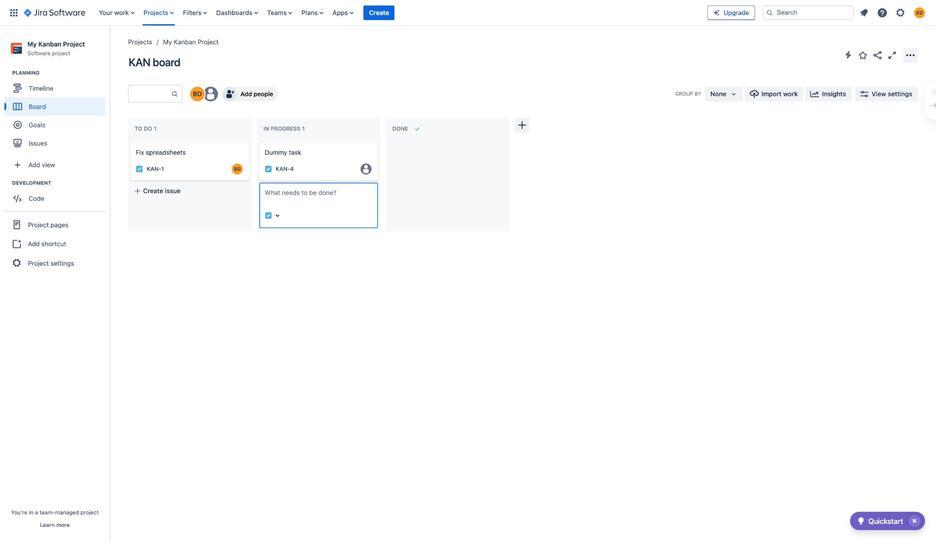 Task type: locate. For each thing, give the bounding box(es) containing it.
group for "development" image
[[4, 179, 109, 210]]

1 vertical spatial group
[[4, 179, 109, 210]]

Search field
[[763, 5, 854, 20]]

0 horizontal spatial task image
[[136, 165, 143, 173]]

create column image
[[517, 119, 528, 130]]

1 horizontal spatial create issue image
[[253, 136, 264, 147]]

2 vertical spatial group
[[4, 211, 106, 276]]

banner
[[0, 0, 937, 26]]

Search this board text field
[[129, 86, 171, 102]]

None search field
[[763, 5, 854, 20]]

2 heading from the top
[[12, 179, 109, 187]]

0 horizontal spatial list
[[94, 0, 708, 25]]

list item
[[364, 0, 395, 25]]

create issue image down in progress element
[[253, 136, 264, 147]]

1 horizontal spatial task image
[[265, 212, 272, 219]]

create issue image
[[124, 136, 135, 147], [253, 136, 264, 147]]

enter full screen image
[[887, 50, 898, 61]]

to do element
[[135, 125, 158, 132]]

your profile and settings image
[[915, 7, 926, 18]]

0 horizontal spatial create issue image
[[124, 136, 135, 147]]

1 heading from the top
[[12, 69, 109, 76]]

goal image
[[14, 121, 22, 129]]

create issue image down to do element
[[124, 136, 135, 147]]

automations menu button icon image
[[843, 49, 854, 60]]

2 create issue image from the left
[[253, 136, 264, 147]]

0 vertical spatial group
[[4, 69, 109, 155]]

group
[[4, 69, 109, 155], [4, 179, 109, 210], [4, 211, 106, 276]]

heading
[[12, 69, 109, 76], [12, 179, 109, 187]]

list
[[94, 0, 708, 25], [856, 4, 931, 21]]

0 vertical spatial heading
[[12, 69, 109, 76]]

1 vertical spatial task image
[[265, 212, 272, 219]]

jira software image
[[24, 7, 85, 18], [24, 7, 85, 18]]

1 create issue image from the left
[[124, 136, 135, 147]]

task image
[[136, 165, 143, 173], [265, 212, 272, 219]]

sidebar navigation image
[[100, 37, 120, 55]]

appswitcher icon image
[[8, 7, 19, 18]]

development image
[[1, 177, 12, 188]]

group for the planning image
[[4, 69, 109, 155]]

notifications image
[[859, 7, 870, 18]]

1 vertical spatial heading
[[12, 179, 109, 187]]



Task type: vqa. For each thing, say whether or not it's contained in the screenshot.
Close icon
no



Task type: describe. For each thing, give the bounding box(es) containing it.
primary element
[[5, 0, 708, 25]]

1 horizontal spatial list
[[856, 4, 931, 21]]

help image
[[877, 7, 888, 18]]

view settings image
[[859, 88, 870, 99]]

create issue image for to do element
[[124, 136, 135, 147]]

search image
[[767, 9, 774, 16]]

heading for the planning image
[[12, 69, 109, 76]]

star kan board image
[[858, 50, 869, 61]]

planning image
[[1, 67, 12, 78]]

What needs to be done? - Press the "Enter" key to submit or the "Escape" key to cancel. text field
[[265, 188, 373, 206]]

check image
[[856, 516, 867, 526]]

settings image
[[895, 7, 906, 18]]

heading for "development" image
[[12, 179, 109, 187]]

add people image
[[224, 88, 235, 99]]

create issue image for in progress element
[[253, 136, 264, 147]]

more actions image
[[906, 50, 917, 61]]

sidebar element
[[0, 26, 110, 541]]

import image
[[749, 88, 760, 99]]

task image
[[265, 165, 272, 173]]

in progress element
[[264, 125, 307, 132]]

dismiss quickstart image
[[908, 514, 922, 528]]

0 vertical spatial task image
[[136, 165, 143, 173]]



